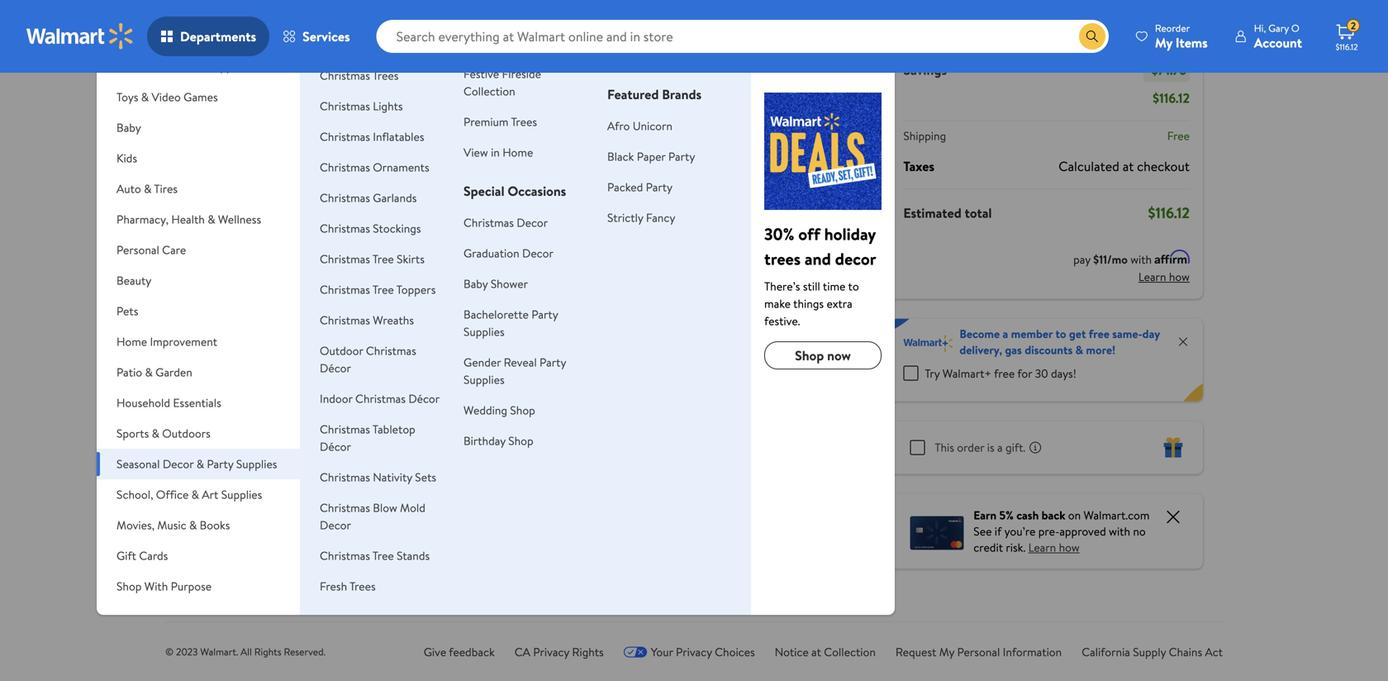 Task type: describe. For each thing, give the bounding box(es) containing it.
deal for now $7.49
[[733, 191, 753, 205]]

christmas for christmas nativity sets
[[320, 469, 370, 485]]

pharmacy, health & wellness
[[117, 211, 261, 227]]

tree for toppers
[[373, 281, 394, 298]]

3+ inside now $7.49 group
[[730, 492, 741, 506]]

delivery,
[[960, 342, 1003, 358]]

back
[[1042, 507, 1066, 523]]

birthday shop
[[464, 433, 534, 449]]

décor for outdoor christmas décor
[[320, 360, 351, 376]]

bachelorette
[[464, 306, 529, 322]]

festive
[[464, 66, 499, 82]]

with inside see if you're pre-approved with no credit risk.
[[1109, 523, 1131, 539]]

add to cart image for $349.00
[[352, 294, 372, 314]]

christmas for christmas garlands
[[320, 190, 370, 206]]

see if you're pre-approved with no credit risk.
[[974, 523, 1146, 555]]

shipping up featured brands
[[628, 26, 663, 40]]

beauty button
[[97, 265, 300, 296]]

home improvement button
[[97, 327, 300, 357]]

beanie
[[760, 436, 799, 454]]

supply
[[1133, 644, 1167, 660]]

kids
[[117, 150, 137, 166]]

pickup for delivery
[[346, 26, 375, 40]]

christmas trees link
[[320, 67, 399, 83]]

3+ up festive on the left top of the page
[[474, 26, 485, 40]]

Search search field
[[377, 20, 1109, 53]]

add inside now $7.49 group
[[755, 295, 776, 312]]

give
[[424, 644, 447, 660]]

& right music in the left of the page
[[189, 517, 197, 533]]

day up christmas trees
[[355, 49, 370, 63]]

now $49.00
[[215, 342, 293, 362]]

strictly fancy
[[608, 210, 676, 226]]

tabletop
[[373, 421, 416, 437]]

1 vertical spatial personal
[[958, 644, 1000, 660]]

gas
[[1005, 342, 1022, 358]]

-$71.76
[[1147, 61, 1187, 79]]

graduation decor link
[[464, 245, 554, 261]]

at for notice
[[812, 644, 822, 660]]

special
[[464, 182, 505, 200]]

& inside 'dropdown button'
[[208, 211, 215, 227]]

1 vertical spatial a
[[998, 439, 1003, 455]]

now for now $7.49 $15.97 huntworth men's force heat boost™ lined beanie (realtree edge®)
[[726, 342, 756, 362]]

baby button
[[97, 112, 300, 143]]

supplies down basket
[[236, 456, 277, 472]]

basket
[[243, 436, 280, 454]]

chefman
[[215, 381, 268, 399]]

trees for christmas trees
[[373, 67, 399, 83]]

stainless inside chefman turbo fry stainless steel air fryer with basket divider, 8 quart
[[236, 399, 286, 417]]

indoor christmas décor
[[320, 391, 440, 407]]

privacy for your
[[676, 644, 712, 660]]

packed party
[[608, 179, 673, 195]]

calculated at checkout
[[1059, 157, 1190, 175]]

free inside the become a member to get free same-day delivery, gas discounts & more!
[[1089, 326, 1110, 342]]

choices
[[715, 644, 755, 660]]

christmas for christmas stockings
[[320, 220, 370, 236]]

shipping up appliances
[[244, 26, 280, 40]]

tank,
[[498, 436, 526, 454]]

pay
[[1074, 251, 1091, 267]]

fresh trees link
[[320, 578, 376, 594]]

fryer
[[267, 417, 297, 436]]

Walmart Site-Wide search field
[[377, 20, 1109, 53]]

turbo
[[270, 381, 303, 399]]

my for items
[[1155, 33, 1173, 52]]

steel inside now $348.00 $579.00 ge profile™ opal™ nugget ice maker with side tank, countertop icemaker, stainless steel
[[523, 490, 552, 508]]

gift cards
[[117, 548, 168, 564]]

hi, gary o account
[[1255, 21, 1303, 52]]

& right sports
[[152, 425, 159, 441]]

affirm image
[[1155, 250, 1190, 264]]

supplies inside the gender reveal party supplies
[[464, 372, 505, 388]]

now for now $348.00 $579.00 ge profile™ opal™ nugget ice maker with side tank, countertop icemaker, stainless steel
[[471, 342, 500, 362]]

learn more about gifting image
[[1029, 441, 1042, 454]]

shipping inside "now $349.00" group
[[377, 484, 412, 498]]

sports
[[117, 425, 149, 441]]

video inside 'now $349.00 $499.00 $349.00/ca xbox series x video game console, black 5676'
[[343, 414, 376, 432]]

privacy for ca
[[533, 644, 570, 660]]

party inside bachelorette party supplies
[[532, 306, 558, 322]]

0 horizontal spatial learn
[[1029, 539, 1057, 555]]

add for now $349.00
[[372, 295, 393, 312]]

sets
[[415, 469, 436, 485]]

christmas for christmas blow mold decor
[[320, 500, 370, 516]]

books
[[200, 517, 230, 533]]

tree for skirts
[[373, 251, 394, 267]]

reorder
[[1155, 21, 1191, 35]]

game
[[379, 414, 413, 432]]

now for now $49.00
[[215, 342, 245, 362]]

1 vertical spatial how
[[1059, 539, 1080, 555]]

0 vertical spatial $116.12
[[1336, 41, 1359, 52]]

patio & garden
[[117, 364, 192, 380]]

christmas tree toppers link
[[320, 281, 436, 298]]

1 horizontal spatial rights
[[572, 644, 604, 660]]

give feedback
[[424, 644, 495, 660]]

household essentials button
[[97, 388, 300, 418]]

steel inside chefman turbo fry stainless steel air fryer with basket divider, 8 quart
[[215, 417, 244, 436]]

order
[[957, 439, 985, 455]]

music
[[157, 517, 187, 533]]

cards
[[139, 548, 168, 564]]

christmas tree stands
[[320, 548, 430, 564]]

christmas for christmas wreaths
[[320, 312, 370, 328]]

capital one credit card image
[[910, 513, 964, 550]]

0 horizontal spatial free
[[994, 365, 1015, 381]]

1 vertical spatial learn how
[[1029, 539, 1080, 555]]

indoor christmas décor link
[[320, 391, 440, 407]]

shop now
[[795, 346, 851, 365]]

your privacy choices
[[651, 644, 755, 660]]

christmas for christmas tree stands
[[320, 548, 370, 564]]

trees for premium trees
[[511, 114, 537, 130]]

$15.97
[[726, 362, 756, 379]]

baby for baby
[[117, 119, 141, 136]]

try
[[925, 365, 940, 381]]

day inside now $49.00 group
[[232, 469, 247, 483]]

christmas decor
[[464, 215, 548, 231]]

wedding shop link
[[464, 402, 535, 418]]

8
[[262, 454, 270, 472]]

see
[[974, 523, 992, 539]]

learn how link
[[1029, 539, 1080, 555]]

christmas tabletop décor
[[320, 421, 416, 455]]

shipping inside now $7.49 group
[[760, 492, 796, 506]]

and
[[805, 247, 831, 270]]

home inside the 'home improvement' dropdown button
[[117, 334, 147, 350]]

christmas for christmas inflatables
[[320, 129, 370, 145]]

30%
[[765, 222, 795, 245]]

party right paper
[[669, 148, 695, 164]]

add button for now $7.49
[[729, 291, 789, 317]]

décor for christmas tabletop décor
[[320, 439, 351, 455]]

side
[[471, 436, 495, 454]]

shipping inside now $49.00 group
[[249, 469, 285, 483]]

california supply chains act link
[[1082, 644, 1223, 660]]

my for personal
[[940, 644, 955, 660]]

all
[[241, 645, 252, 659]]

trees for fresh trees
[[350, 578, 376, 594]]

blow
[[373, 500, 397, 516]]

wreaths
[[373, 312, 414, 328]]

christmas blow mold decor link
[[320, 500, 426, 533]]

days!
[[1051, 365, 1077, 381]]

3+ day shipping inside "now $349.00" group
[[346, 484, 412, 498]]

deal for now $348.00
[[477, 191, 497, 205]]

christmas for christmas ornaments
[[320, 159, 370, 175]]

30
[[1035, 365, 1049, 381]]

deal for now $349.00
[[349, 191, 369, 205]]

shipping up fireside
[[505, 26, 540, 40]]

walmart.
[[200, 645, 238, 659]]

christmas for christmas tree skirts
[[320, 251, 370, 267]]

0 horizontal spatial rights
[[254, 645, 282, 659]]

seasonal decor & party supplies button
[[97, 449, 300, 479]]

seasonal
[[117, 456, 160, 472]]

2023
[[176, 645, 198, 659]]

day inside the become a member to get free same-day delivery, gas discounts & more!
[[1143, 326, 1160, 342]]

party up fancy
[[646, 179, 673, 195]]

christmas nativity sets
[[320, 469, 436, 485]]

lined
[[726, 436, 757, 454]]

christmas for christmas tabletop décor
[[320, 421, 370, 437]]

movies,
[[117, 517, 155, 533]]

notice at collection link
[[775, 644, 876, 660]]

checkout
[[1138, 157, 1190, 175]]

& inside dropdown button
[[145, 364, 153, 380]]

school,
[[117, 486, 153, 503]]

christmas for christmas decor
[[464, 215, 514, 231]]

décor for indoor christmas décor
[[409, 391, 440, 407]]

christmas tree skirts
[[320, 251, 425, 267]]

gary
[[1269, 21, 1289, 35]]

decor for seasonal
[[163, 456, 194, 472]]

gender reveal party supplies
[[464, 354, 566, 388]]

home improvement
[[117, 334, 217, 350]]

video inside dropdown button
[[152, 89, 181, 105]]

shop for shop more deals
[[205, 151, 238, 172]]

party inside dropdown button
[[207, 456, 234, 472]]

risk.
[[1006, 539, 1026, 555]]

& down sports & outdoors dropdown button
[[196, 456, 204, 472]]

add button for now $349.00
[[346, 291, 406, 317]]

baby shower
[[464, 276, 528, 292]]

pickup for 3+ day shipping
[[730, 469, 758, 483]]

2 horizontal spatial 2-day shipping
[[602, 26, 663, 40]]

search icon image
[[1086, 30, 1099, 43]]

1 horizontal spatial home
[[503, 144, 533, 160]]

with inside now $348.00 $579.00 ge profile™ opal™ nugget ice maker with side tank, countertop icemaker, stainless steel
[[529, 417, 554, 436]]

black inside 'now $349.00 $499.00 $349.00/ca xbox series x video game console, black 5676'
[[396, 432, 426, 450]]

california
[[1082, 644, 1131, 660]]

christmas inflatables
[[320, 129, 425, 145]]

3+ day shipping up fireside
[[474, 26, 540, 40]]

christmas nativity sets link
[[320, 469, 436, 485]]

strictly
[[608, 210, 644, 226]]



Task type: vqa. For each thing, say whether or not it's contained in the screenshot.
first SELLER from left
no



Task type: locate. For each thing, give the bounding box(es) containing it.
gender
[[464, 354, 501, 370]]

shipping up "blow"
[[377, 484, 412, 498]]

3+ inside now $49.00 group
[[218, 469, 229, 483]]

add to cart image
[[352, 294, 372, 314], [736, 294, 755, 314]]

supplies inside bachelorette party supplies
[[464, 324, 505, 340]]

next slide for horizontalscrollerrecommendations list image
[[791, 244, 831, 284]]

home right in
[[503, 144, 533, 160]]

0 vertical spatial baby
[[117, 119, 141, 136]]

collection for at
[[824, 644, 876, 660]]

0 horizontal spatial privacy
[[533, 644, 570, 660]]

tires
[[154, 181, 178, 197]]

1 deal from the left
[[349, 191, 369, 205]]

add button inside now $7.49 group
[[729, 291, 789, 317]]

decor for graduation
[[522, 245, 554, 261]]

add to cart image
[[480, 294, 500, 314]]

my up -$71.76
[[1155, 33, 1173, 52]]

packed party link
[[608, 179, 673, 195]]

collection for fireside
[[464, 83, 516, 99]]

to left 'get'
[[1056, 326, 1067, 342]]

pickup
[[346, 26, 375, 40], [730, 469, 758, 483]]

shipping down delivery
[[372, 49, 408, 63]]

decor up shower
[[522, 245, 554, 261]]

add to cart image left wreaths
[[352, 294, 372, 314]]

2 vertical spatial tree
[[373, 548, 394, 564]]

3+ day shipping down (realtree
[[730, 492, 796, 506]]

0 horizontal spatial black
[[396, 432, 426, 450]]

décor right series
[[409, 391, 440, 407]]

privacy right ca
[[533, 644, 570, 660]]

$116.12 up affirm icon in the top right of the page
[[1149, 203, 1190, 223]]

2 privacy from the left
[[676, 644, 712, 660]]

tree for stands
[[373, 548, 394, 564]]

ca privacy rights link
[[515, 644, 604, 660]]

1 vertical spatial learn
[[1029, 539, 1057, 555]]

home up patio
[[117, 334, 147, 350]]

$116.12 down '$71.76'
[[1153, 89, 1190, 107]]

walmart.com
[[1084, 507, 1150, 523]]

you're
[[1005, 523, 1036, 539]]

tree left skirts
[[373, 251, 394, 267]]

now $349.00 group
[[343, 181, 441, 507]]

deal inside the now $348.00 group
[[477, 191, 497, 205]]

shower
[[491, 276, 528, 292]]

dismiss capital one banner image
[[1164, 507, 1184, 527]]

decor down the occasions
[[517, 215, 548, 231]]

rights right all
[[254, 645, 282, 659]]

add to cart image inside now $7.49 group
[[736, 294, 755, 314]]

1 tree from the top
[[373, 251, 394, 267]]

become
[[960, 326, 1000, 342]]

add to cart image inside "now $349.00" group
[[352, 294, 372, 314]]

& right the furniture
[[202, 58, 210, 74]]

day up appliances
[[227, 26, 242, 40]]

0 horizontal spatial personal
[[117, 242, 159, 258]]

black up 5676
[[396, 432, 426, 450]]

2- up christmas trees
[[346, 49, 355, 63]]

profile™
[[491, 381, 535, 399]]

1 horizontal spatial free
[[1089, 326, 1110, 342]]

décor inside outdoor christmas décor
[[320, 360, 351, 376]]

1 vertical spatial black
[[396, 432, 426, 450]]

party inside the gender reveal party supplies
[[540, 354, 566, 370]]

1 vertical spatial tree
[[373, 281, 394, 298]]

personal inside personal care dropdown button
[[117, 242, 159, 258]]

learn right risk. at the bottom right of the page
[[1029, 539, 1057, 555]]

fresh
[[320, 578, 347, 594]]

1228
[[524, 442, 543, 456]]

1 horizontal spatial add to cart image
[[736, 294, 755, 314]]

0 horizontal spatial stainless
[[236, 399, 286, 417]]

0 horizontal spatial steel
[[215, 417, 244, 436]]

christmas inside christmas blow mold decor
[[320, 500, 370, 516]]

edge®)
[[783, 454, 820, 472]]

now inside now $348.00 $579.00 ge profile™ opal™ nugget ice maker with side tank, countertop icemaker, stainless steel
[[471, 342, 500, 362]]

1 horizontal spatial how
[[1170, 269, 1190, 285]]

0 vertical spatial trees
[[373, 67, 399, 83]]

now $7.49 group
[[726, 181, 824, 516]]

add for now $348.00
[[500, 295, 520, 312]]

christmas trees
[[320, 67, 399, 83]]

2 vertical spatial $116.12
[[1149, 203, 1190, 223]]

0 horizontal spatial 2-day shipping
[[218, 26, 280, 40]]

2-day shipping up christmas trees
[[346, 49, 408, 63]]

christmas lights
[[320, 98, 403, 114]]

shipping down edge®)
[[760, 492, 796, 506]]

décor inside the christmas tabletop décor
[[320, 439, 351, 455]]

0 vertical spatial stainless
[[236, 399, 286, 417]]

1 vertical spatial my
[[940, 644, 955, 660]]

1 vertical spatial home
[[117, 334, 147, 350]]

learn how down back
[[1029, 539, 1080, 555]]

pay $11/mo with
[[1074, 251, 1155, 267]]

3+ down (realtree
[[730, 492, 741, 506]]

$348.00
[[504, 342, 558, 362]]

christmas inflatables link
[[320, 129, 425, 145]]

now inside 'now $349.00 $499.00 $349.00/ca xbox series x video game console, black 5676'
[[343, 342, 372, 362]]

décor down xbox
[[320, 439, 351, 455]]

day up "blow"
[[360, 484, 374, 498]]

$116.12
[[1336, 41, 1359, 52], [1153, 89, 1190, 107], [1149, 203, 1190, 223]]

1 vertical spatial at
[[812, 644, 822, 660]]

now $49.00 group
[[215, 181, 313, 493]]

no
[[1134, 523, 1146, 539]]

add button
[[346, 291, 406, 317], [473, 291, 534, 317], [729, 291, 789, 317]]

pickup inside now $7.49 group
[[730, 469, 758, 483]]

my right request in the bottom right of the page
[[940, 644, 955, 660]]

christmas inside the christmas tabletop décor
[[320, 421, 370, 437]]

1 horizontal spatial stainless
[[471, 490, 520, 508]]

2- up appliances
[[218, 26, 227, 40]]

This order is a gift. checkbox
[[910, 440, 925, 455]]

black paper party link
[[608, 148, 695, 164]]

3+ day shipping down basket
[[218, 469, 285, 483]]

inflatables
[[373, 129, 425, 145]]

personal care button
[[97, 235, 300, 265]]

2 now from the left
[[343, 342, 372, 362]]

nativity
[[373, 469, 412, 485]]

home,
[[117, 58, 150, 74]]

decor for christmas
[[517, 215, 548, 231]]

how down affirm icon in the top right of the page
[[1170, 269, 1190, 285]]

0 horizontal spatial pickup
[[346, 26, 375, 40]]

supplies down gender on the left
[[464, 372, 505, 388]]

deal inside "now $349.00" group
[[349, 191, 369, 205]]

auto
[[117, 181, 141, 197]]

1 vertical spatial free
[[994, 365, 1015, 381]]

more!
[[1086, 342, 1116, 358]]

pharmacy, health & wellness button
[[97, 204, 300, 235]]

0 vertical spatial décor
[[320, 360, 351, 376]]

unicorn
[[633, 118, 673, 134]]

3+ day shipping inside now $49.00 group
[[218, 469, 285, 483]]

& right patio
[[145, 364, 153, 380]]

3+ day shipping inside now $7.49 group
[[730, 492, 796, 506]]

add button for now $348.00
[[473, 291, 534, 317]]

a right the 'become'
[[1003, 326, 1009, 342]]

0 vertical spatial a
[[1003, 326, 1009, 342]]

2
[[1351, 19, 1357, 33]]

strictly fancy link
[[608, 210, 676, 226]]

with inside chefman turbo fry stainless steel air fryer with basket divider, 8 quart
[[215, 436, 239, 454]]

1 vertical spatial steel
[[523, 490, 552, 508]]

3 now from the left
[[471, 342, 500, 362]]

3 add button from the left
[[729, 291, 789, 317]]

1 vertical spatial collection
[[824, 644, 876, 660]]

outdoors
[[162, 425, 211, 441]]

1 vertical spatial to
[[1056, 326, 1067, 342]]

shipping down 288 at the left bottom of page
[[249, 469, 285, 483]]

1 horizontal spatial privacy
[[676, 644, 712, 660]]

2 add button from the left
[[473, 291, 534, 317]]

& inside the become a member to get free same-day delivery, gas discounts & more!
[[1076, 342, 1084, 358]]

$499.00
[[343, 362, 384, 379]]

baby up add to cart image
[[464, 276, 488, 292]]

day inside "now $349.00" group
[[360, 484, 374, 498]]

seasonal decor & party supplies
[[117, 456, 277, 472]]

add inside the now $348.00 group
[[500, 295, 520, 312]]

add to cart image left make
[[736, 294, 755, 314]]

tree up wreaths
[[373, 281, 394, 298]]

$349.00/ca
[[343, 377, 399, 393]]

men's
[[726, 399, 759, 417]]

to inside the become a member to get free same-day delivery, gas discounts & more!
[[1056, 326, 1067, 342]]

my inside the reorder my items
[[1155, 33, 1173, 52]]

christmas ornaments link
[[320, 159, 430, 175]]

1 horizontal spatial black
[[608, 148, 634, 164]]

walmart image
[[26, 23, 134, 50]]

baby for baby shower
[[464, 276, 488, 292]]

0 horizontal spatial add
[[372, 295, 393, 312]]

time
[[823, 278, 846, 294]]

party right reveal
[[540, 354, 566, 370]]

privacy choices icon image
[[624, 646, 648, 658]]

sports & outdoors
[[117, 425, 211, 441]]

deals
[[279, 151, 314, 172]]

0 horizontal spatial 2-
[[218, 26, 227, 40]]

a inside the become a member to get free same-day delivery, gas discounts & more!
[[1003, 326, 1009, 342]]

0 horizontal spatial baby
[[117, 119, 141, 136]]

0 vertical spatial my
[[1155, 33, 1173, 52]]

learn how down affirm icon in the top right of the page
[[1139, 269, 1190, 285]]

steel left air
[[215, 417, 244, 436]]

steel down countertop
[[523, 490, 552, 508]]

baby shower link
[[464, 276, 528, 292]]

decor inside christmas blow mold decor
[[320, 517, 351, 533]]

shop inside shop with purpose dropdown button
[[117, 578, 142, 594]]

2 horizontal spatial add
[[755, 295, 776, 312]]

series
[[374, 396, 409, 414]]

4 deal from the left
[[733, 191, 753, 205]]

christmas for christmas lights
[[320, 98, 370, 114]]

learn down affirm icon in the top right of the page
[[1139, 269, 1167, 285]]

party up 'art'
[[207, 456, 234, 472]]

collection down festive on the left top of the page
[[464, 83, 516, 99]]

close walmart plus section image
[[1177, 335, 1190, 348]]

improvement
[[150, 334, 217, 350]]

day up festive on the left top of the page
[[488, 26, 502, 40]]

christmas wreaths link
[[320, 312, 414, 328]]

collection right 'notice'
[[824, 644, 876, 660]]

0 vertical spatial tree
[[373, 251, 394, 267]]

banner containing become a member to get free same-day delivery, gas discounts & more!
[[891, 319, 1204, 401]]

2 tree from the top
[[373, 281, 394, 298]]

pickup left delivery
[[346, 26, 375, 40]]

0 horizontal spatial at
[[812, 644, 822, 660]]

deal inside group
[[605, 191, 625, 205]]

1 horizontal spatial add button
[[473, 291, 534, 317]]

day inside now $7.49 group
[[743, 492, 758, 506]]

1 vertical spatial baby
[[464, 276, 488, 292]]

0 horizontal spatial add button
[[346, 291, 406, 317]]

ge
[[471, 381, 488, 399]]

0 vertical spatial learn how
[[1139, 269, 1190, 285]]

4 now from the left
[[726, 342, 756, 362]]

toys & video games
[[117, 89, 218, 105]]

1 horizontal spatial pickup
[[730, 469, 758, 483]]

2 horizontal spatial 2-
[[602, 26, 611, 40]]

with left no
[[1109, 523, 1131, 539]]

0 vertical spatial collection
[[464, 83, 516, 99]]

view in home link
[[464, 144, 533, 160]]

2 vertical spatial trees
[[350, 578, 376, 594]]

decor inside dropdown button
[[163, 456, 194, 472]]

add inside "now $349.00" group
[[372, 295, 393, 312]]

banner
[[891, 319, 1204, 401]]

3 tree from the top
[[373, 548, 394, 564]]

deal group
[[598, 181, 697, 486]]

pre-
[[1039, 523, 1060, 539]]

with right $11/mo
[[1131, 251, 1152, 267]]

premium trees link
[[464, 114, 537, 130]]

2 deal from the left
[[477, 191, 497, 205]]

party up $348.00
[[532, 306, 558, 322]]

supplies
[[464, 324, 505, 340], [464, 372, 505, 388], [236, 456, 277, 472], [221, 486, 262, 503]]

1 horizontal spatial add
[[500, 295, 520, 312]]

0 vertical spatial black
[[608, 148, 634, 164]]

patio & garden button
[[97, 357, 300, 388]]

& right toys
[[141, 89, 149, 105]]

2 add to cart image from the left
[[736, 294, 755, 314]]

household essentials
[[117, 395, 221, 411]]

a right is
[[998, 439, 1003, 455]]

day left close walmart plus section image
[[1143, 326, 1160, 342]]

1 horizontal spatial at
[[1123, 157, 1134, 175]]

at right 'notice'
[[812, 644, 822, 660]]

trees right fresh
[[350, 578, 376, 594]]

1 horizontal spatial learn
[[1139, 269, 1167, 285]]

now inside now $7.49 $15.97 huntworth men's force heat boost™ lined beanie (realtree edge®)
[[726, 342, 756, 362]]

0 vertical spatial steel
[[215, 417, 244, 436]]

this
[[935, 439, 955, 455]]

baby down toys
[[117, 119, 141, 136]]

featured
[[608, 85, 659, 103]]

now for now $349.00 $499.00 $349.00/ca xbox series x video game console, black 5676
[[343, 342, 372, 362]]

add down shower
[[500, 295, 520, 312]]

trees right premium
[[511, 114, 537, 130]]

décor down outdoor
[[320, 360, 351, 376]]

1 horizontal spatial video
[[343, 414, 376, 432]]

0 vertical spatial free
[[1089, 326, 1110, 342]]

day down (realtree
[[743, 492, 758, 506]]

0 horizontal spatial add to cart image
[[352, 294, 372, 314]]

1 vertical spatial pickup
[[730, 469, 758, 483]]

$187.88
[[1150, 33, 1190, 51]]

add
[[372, 295, 393, 312], [500, 295, 520, 312], [755, 295, 776, 312]]

2-day shipping up featured
[[602, 26, 663, 40]]

premium trees
[[464, 114, 537, 130]]

free right 'get'
[[1089, 326, 1110, 342]]

shop for shop now
[[795, 346, 824, 365]]

& left 'art'
[[191, 486, 199, 503]]

christmas garlands
[[320, 190, 417, 206]]

& left tires
[[144, 181, 152, 197]]

supplies down 'bachelorette'
[[464, 324, 505, 340]]

decor up "office" on the bottom
[[163, 456, 194, 472]]

1 vertical spatial $116.12
[[1153, 89, 1190, 107]]

1 horizontal spatial steel
[[523, 490, 552, 508]]

gift
[[117, 548, 136, 564]]

1 vertical spatial trees
[[511, 114, 537, 130]]

rights left privacy choices icon on the bottom left of the page
[[572, 644, 604, 660]]

to inside 30% off holiday trees and decor there's still time to make things extra festive.
[[849, 278, 859, 294]]

0 vertical spatial video
[[152, 89, 181, 105]]

0 vertical spatial to
[[849, 278, 859, 294]]

0 vertical spatial at
[[1123, 157, 1134, 175]]

earn
[[974, 507, 997, 523]]

3+ up 'art'
[[218, 469, 229, 483]]

delivery
[[385, 26, 420, 40]]

$116.12 down '2'
[[1336, 41, 1359, 52]]

1 now from the left
[[215, 342, 245, 362]]

1 privacy from the left
[[533, 644, 570, 660]]

pharmacy,
[[117, 211, 169, 227]]

add up wreaths
[[372, 295, 393, 312]]

2 vertical spatial décor
[[320, 439, 351, 455]]

day left 8
[[232, 469, 247, 483]]

black left paper
[[608, 148, 634, 164]]

tree left stands
[[373, 548, 394, 564]]

0 horizontal spatial home
[[117, 334, 147, 350]]

school, office & art supplies button
[[97, 479, 300, 510]]

with up '1228'
[[529, 417, 554, 436]]

trees up lights on the top left of page
[[373, 67, 399, 83]]

0 horizontal spatial how
[[1059, 539, 1080, 555]]

feedback
[[449, 644, 495, 660]]

seasonal decor & party supplies image
[[765, 93, 882, 210]]

christmas for christmas trees
[[320, 67, 370, 83]]

1 horizontal spatial baby
[[464, 276, 488, 292]]

indoor
[[320, 391, 353, 407]]

1 vertical spatial décor
[[409, 391, 440, 407]]

0 vertical spatial pickup
[[346, 26, 375, 40]]

3 add from the left
[[755, 295, 776, 312]]

at left checkout
[[1123, 157, 1134, 175]]

0 horizontal spatial learn how
[[1029, 539, 1080, 555]]

$579.00
[[471, 362, 510, 379]]

personal left information
[[958, 644, 1000, 660]]

0 horizontal spatial collection
[[464, 83, 516, 99]]

shop inside 'shop now' link
[[795, 346, 824, 365]]

1 horizontal spatial 2-day shipping
[[346, 49, 408, 63]]

personal up beauty
[[117, 242, 159, 258]]

give feedback button
[[424, 644, 495, 661]]

1 vertical spatial stainless
[[471, 490, 520, 508]]

1 add button from the left
[[346, 291, 406, 317]]

1 horizontal spatial personal
[[958, 644, 1000, 660]]

Try Walmart+ free for 30 days! checkbox
[[904, 366, 919, 381]]

at for calculated
[[1123, 157, 1134, 175]]

1 add to cart image from the left
[[352, 294, 372, 314]]

0 horizontal spatial my
[[940, 644, 955, 660]]

nugget
[[507, 399, 550, 417]]

gifting image
[[1164, 438, 1184, 458]]

baby inside 'dropdown button'
[[117, 119, 141, 136]]

now $348.00 group
[[471, 181, 569, 508]]

school, office & art supplies
[[117, 486, 262, 503]]

1 horizontal spatial learn how
[[1139, 269, 1190, 285]]

skirts
[[397, 251, 425, 267]]

0 vertical spatial learn
[[1139, 269, 1167, 285]]

day up featured
[[611, 26, 625, 40]]

with left air
[[215, 436, 239, 454]]

0 vertical spatial home
[[503, 144, 533, 160]]

your
[[651, 644, 673, 660]]

1 add from the left
[[372, 295, 393, 312]]

3+ day shipping up "blow"
[[346, 484, 412, 498]]

how
[[1170, 269, 1190, 285], [1059, 539, 1080, 555]]

2 horizontal spatial add button
[[729, 291, 789, 317]]

information
[[1003, 644, 1062, 660]]

2- up featured
[[602, 26, 611, 40]]

0 vertical spatial how
[[1170, 269, 1190, 285]]

deal inside now $7.49 group
[[733, 191, 753, 205]]

2 add from the left
[[500, 295, 520, 312]]

personal care
[[117, 242, 186, 258]]

christmas inside outdoor christmas décor
[[366, 343, 416, 359]]

to right time on the top right of the page
[[849, 278, 859, 294]]

christmas for christmas tree toppers
[[320, 281, 370, 298]]

0 horizontal spatial video
[[152, 89, 181, 105]]

decor
[[835, 247, 877, 270]]

gender reveal party supplies link
[[464, 354, 566, 388]]

3 deal from the left
[[605, 191, 625, 205]]

1 horizontal spatial to
[[1056, 326, 1067, 342]]

add button inside the now $348.00 group
[[473, 291, 534, 317]]

items
[[1176, 33, 1208, 52]]

3+ inside "now $349.00" group
[[346, 484, 357, 498]]

1 horizontal spatial my
[[1155, 33, 1173, 52]]

walmart plus image
[[904, 335, 953, 352]]

shop for shop with purpose
[[117, 578, 142, 594]]

off
[[799, 222, 821, 245]]

supplies right 'art'
[[221, 486, 262, 503]]

now inside now $49.00 group
[[215, 342, 245, 362]]

collection inside festive fireside collection
[[464, 83, 516, 99]]

total
[[965, 204, 992, 222]]

stainless inside now $348.00 $579.00 ge profile™ opal™ nugget ice maker with side tank, countertop icemaker, stainless steel
[[471, 490, 520, 508]]

add button inside "now $349.00" group
[[346, 291, 406, 317]]

3+ up christmas blow mold decor
[[346, 484, 357, 498]]

services button
[[270, 17, 363, 56]]

1 horizontal spatial collection
[[824, 644, 876, 660]]

gift cards button
[[97, 541, 300, 571]]

& right health
[[208, 211, 215, 227]]

288
[[268, 442, 284, 456]]

trees
[[765, 247, 801, 270]]

free left for
[[994, 365, 1015, 381]]

1 vertical spatial video
[[343, 414, 376, 432]]

1 horizontal spatial 2-
[[346, 49, 355, 63]]

festive fireside collection link
[[464, 66, 541, 99]]

become a member to get free same-day delivery, gas discounts & more!
[[960, 326, 1160, 358]]

add to cart image for $7.49
[[736, 294, 755, 314]]

0 horizontal spatial to
[[849, 278, 859, 294]]

add down there's
[[755, 295, 776, 312]]

0 vertical spatial personal
[[117, 242, 159, 258]]

reveal
[[504, 354, 537, 370]]



